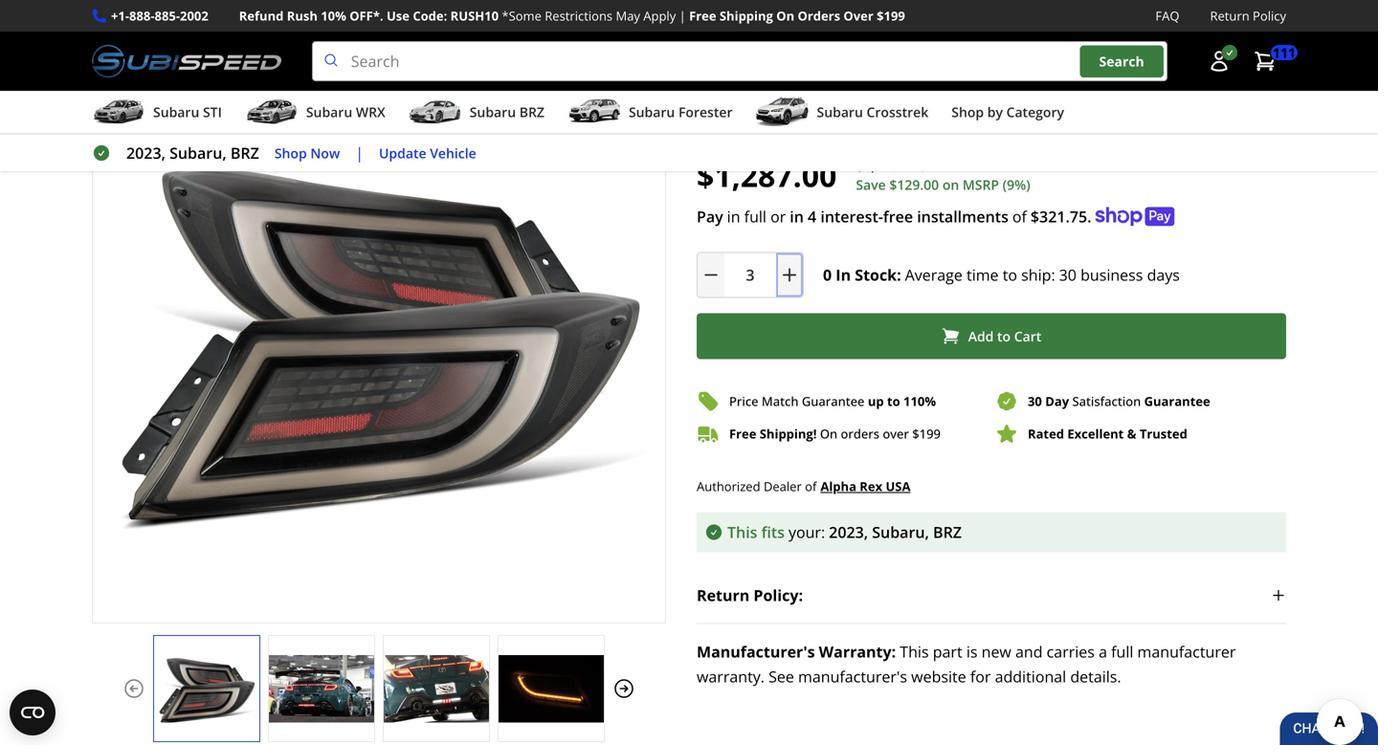 Task type: vqa. For each thing, say whether or not it's contained in the screenshot.
Shop within 'link'
yes



Task type: locate. For each thing, give the bounding box(es) containing it.
1 horizontal spatial guarantee
[[1145, 393, 1211, 410]]

subaru for subaru crosstrek
[[817, 103, 864, 121]]

0 horizontal spatial in
[[727, 206, 741, 227]]

decrement image
[[702, 266, 721, 285]]

subaru sti button
[[92, 95, 222, 133]]

None number field
[[697, 252, 804, 298]]

subaru for subaru brz
[[470, 103, 516, 121]]

subaru wrx button
[[245, 95, 386, 133]]

lights left the "10%"
[[252, 19, 288, 37]]

0 horizontal spatial guarantee
[[802, 393, 865, 410]]

1 vertical spatial to
[[998, 327, 1011, 346]]

subaru crosstrek button
[[756, 95, 929, 133]]

0 horizontal spatial /
[[123, 17, 128, 38]]

shop inside dropdown button
[[952, 103, 984, 121]]

- left 2022-
[[1175, 52, 1182, 79]]

2023, down 'subaru sti' dropdown button
[[126, 143, 166, 163]]

black
[[1053, 52, 1103, 79]]

1 horizontal spatial in
[[790, 206, 804, 227]]

in
[[727, 206, 741, 227], [790, 206, 804, 227]]

30 right ship:
[[1060, 265, 1077, 285]]

a subaru forester thumbnail image image
[[568, 98, 621, 127]]

category
[[1007, 103, 1065, 121]]

in left 4
[[790, 206, 804, 227]]

1 horizontal spatial empty star image
[[764, 121, 781, 138]]

1 horizontal spatial tail
[[944, 52, 977, 79]]

$1,287.00
[[697, 155, 837, 196]]

0 horizontal spatial return
[[697, 585, 750, 606]]

1 - from the left
[[1042, 52, 1048, 79]]

shop by category button
[[952, 95, 1065, 133]]

authorized
[[697, 478, 761, 495]]

brz down the led
[[902, 84, 938, 110]]

new
[[982, 642, 1012, 662]]

over
[[883, 426, 910, 443]]

1 vertical spatial this
[[900, 642, 929, 662]]

0 horizontal spatial on
[[777, 7, 795, 24]]

increment image
[[780, 266, 800, 285]]

to right up
[[888, 393, 901, 410]]

msrp right on at the top right
[[963, 176, 1000, 194]]

0 vertical spatial |
[[680, 7, 686, 24]]

/ for tail lights
[[207, 17, 212, 38]]

brz left a subaru forester thumbnail image
[[520, 103, 545, 121]]

1 horizontal spatial a
[[1099, 642, 1108, 662]]

to inside button
[[998, 327, 1011, 346]]

0 vertical spatial 2023,
[[126, 143, 166, 163]]

search
[[1100, 52, 1145, 70]]

tail inside alpharex luxx-series led tail lights - black smoke - 2022-2024 toyota gr86 / subaru brz
[[944, 52, 977, 79]]

guarantee up trusted
[[1145, 393, 1211, 410]]

shop
[[952, 103, 984, 121], [275, 144, 307, 162]]

manufacturer's warranty:
[[697, 642, 896, 662]]

0 vertical spatial lights
[[252, 19, 288, 37]]

1 vertical spatial shop
[[275, 144, 307, 162]]

1 vertical spatial 2023,
[[829, 522, 869, 543]]

2024
[[1237, 52, 1280, 79]]

excellent
[[1068, 426, 1125, 443]]

/
[[123, 17, 128, 38], [207, 17, 212, 38], [818, 84, 826, 110]]

and
[[1016, 642, 1043, 662]]

brz
[[902, 84, 938, 110], [520, 103, 545, 121], [231, 143, 259, 163], [934, 522, 962, 543]]

guarantee up free shipping! on orders over $ 199
[[802, 393, 865, 410]]

2 empty star image from the left
[[731, 121, 747, 138]]

a up details.
[[1099, 642, 1108, 662]]

0 vertical spatial shop
[[952, 103, 984, 121]]

0 vertical spatial of
[[1013, 206, 1027, 227]]

0 horizontal spatial free
[[690, 7, 717, 24]]

this left fits
[[728, 522, 758, 543]]

may
[[616, 7, 641, 24]]

1 vertical spatial return
[[697, 585, 750, 606]]

is
[[967, 642, 978, 662]]

exterior
[[144, 19, 191, 37]]

of left alpha
[[805, 478, 817, 495]]

alpharex luxx-series led tail lights - black smoke - 2022-2024 toyota gr86 / subaru brz
[[697, 52, 1280, 110]]

1 vertical spatial 30
[[1028, 393, 1043, 410]]

1 vertical spatial subaru,
[[873, 522, 930, 543]]

return
[[1211, 7, 1250, 24], [697, 585, 750, 606]]

satisfaction
[[1073, 393, 1142, 410]]

return policy: button
[[697, 568, 1287, 624]]

| right now
[[356, 143, 364, 163]]

/ up subispeed logo
[[207, 17, 212, 38]]

brz down a subaru wrx thumbnail image
[[231, 143, 259, 163]]

in right pay
[[727, 206, 741, 227]]

subaru, down subaru sti
[[170, 143, 227, 163]]

policy
[[1254, 7, 1287, 24]]

a
[[831, 120, 838, 138], [1099, 642, 1108, 662]]

0 vertical spatial return
[[1211, 7, 1250, 24]]

your:
[[789, 522, 826, 543]]

1 horizontal spatial -
[[1175, 52, 1182, 79]]

30 left day
[[1028, 393, 1043, 410]]

shop for shop by category
[[952, 103, 984, 121]]

this for part
[[900, 642, 929, 662]]

return left policy
[[1211, 7, 1250, 24]]

0 horizontal spatial a
[[831, 120, 838, 138]]

shop left now
[[275, 144, 307, 162]]

199
[[920, 426, 941, 443]]

1 empty star image from the left
[[714, 121, 731, 138]]

0 horizontal spatial of
[[805, 478, 817, 495]]

1 horizontal spatial msrp
[[963, 176, 1000, 194]]

tail right the led
[[944, 52, 977, 79]]

0 horizontal spatial empty star image
[[714, 121, 731, 138]]

1 vertical spatial free
[[730, 426, 757, 443]]

shop for shop now
[[275, 144, 307, 162]]

shop now link
[[275, 142, 340, 164]]

0 horizontal spatial subaru,
[[170, 143, 227, 163]]

1 horizontal spatial shop
[[952, 103, 984, 121]]

0 horizontal spatial shop
[[275, 144, 307, 162]]

subaru, down usa
[[873, 522, 930, 543]]

shop left "by"
[[952, 103, 984, 121]]

carries
[[1047, 642, 1095, 662]]

- left black
[[1042, 52, 1048, 79]]

1 horizontal spatial 30
[[1060, 265, 1077, 285]]

lights
[[252, 19, 288, 37], [982, 52, 1037, 79]]

2023,
[[126, 143, 166, 163], [829, 522, 869, 543]]

1 vertical spatial of
[[805, 478, 817, 495]]

/ left 888- on the top left of page
[[123, 17, 128, 38]]

use
[[387, 7, 410, 24]]

0 vertical spatial free
[[690, 7, 717, 24]]

this left the part
[[900, 642, 929, 662]]

button image
[[1208, 50, 1231, 73]]

2023, right your:
[[829, 522, 869, 543]]

to right the time
[[1003, 265, 1018, 285]]

0 vertical spatial tail
[[227, 19, 249, 37]]

0 horizontal spatial 2023,
[[126, 143, 166, 163]]

update
[[379, 144, 427, 162]]

msrp up $129.00
[[908, 157, 944, 175]]

over
[[844, 7, 874, 24]]

open widget image
[[10, 690, 56, 736]]

update vehicle
[[379, 144, 477, 162]]

empty star image down gr86
[[764, 121, 781, 138]]

0 vertical spatial a
[[831, 120, 838, 138]]

10%
[[321, 7, 346, 24]]

1 vertical spatial tail
[[944, 52, 977, 79]]

tail lights link left the "10%"
[[227, 19, 303, 37]]

2 in from the left
[[790, 206, 804, 227]]

warranty:
[[819, 642, 896, 662]]

0 horizontal spatial msrp
[[908, 157, 944, 175]]

this inside this part is new and carries a full manufacturer warranty. see manufacturer's website for additional details.
[[900, 642, 929, 662]]

subaru forester button
[[568, 95, 733, 133]]

2 guarantee from the left
[[1145, 393, 1211, 410]]

shipping
[[720, 7, 774, 24]]

full up details.
[[1112, 642, 1134, 662]]

full
[[745, 206, 767, 227], [1112, 642, 1134, 662]]

average
[[906, 265, 963, 285]]

tail
[[227, 19, 249, 37], [944, 52, 977, 79]]

write
[[796, 120, 827, 138]]

/ inside alpharex luxx-series led tail lights - black smoke - 2022-2024 toyota gr86 / subaru brz
[[818, 84, 826, 110]]

1 vertical spatial a
[[1099, 642, 1108, 662]]

0 horizontal spatial this
[[728, 522, 758, 543]]

| right "apply"
[[680, 7, 686, 24]]

2 horizontal spatial /
[[818, 84, 826, 110]]

1 vertical spatial lights
[[982, 52, 1037, 79]]

888-
[[129, 7, 155, 24]]

a right write
[[831, 120, 838, 138]]

to right add
[[998, 327, 1011, 346]]

lights up 'shop by category'
[[982, 52, 1037, 79]]

0 horizontal spatial -
[[1042, 52, 1048, 79]]

subaru crosstrek
[[817, 103, 929, 121]]

2 vertical spatial to
[[888, 393, 901, 410]]

on
[[777, 7, 795, 24], [821, 426, 838, 443]]

gr86
[[765, 84, 813, 110]]

1 vertical spatial on
[[821, 426, 838, 443]]

1 horizontal spatial lights
[[982, 52, 1037, 79]]

a subaru sti thumbnail image image
[[92, 98, 146, 127]]

full left or
[[745, 206, 767, 227]]

1 vertical spatial |
[[356, 143, 364, 163]]

.
[[1088, 206, 1092, 227]]

shop by category
[[952, 103, 1065, 121]]

tail lights link right the 2002
[[227, 19, 288, 37]]

/ for exterior
[[123, 17, 128, 38]]

subaru brz button
[[409, 95, 545, 133]]

wrx
[[356, 103, 386, 121]]

empty star image
[[714, 121, 731, 138], [764, 121, 781, 138]]

2 empty star image from the left
[[764, 121, 781, 138]]

1 horizontal spatial return
[[1211, 7, 1250, 24]]

1 horizontal spatial subaru,
[[873, 522, 930, 543]]

warranty.
[[697, 667, 765, 687]]

tail right the 2002
[[227, 19, 249, 37]]

of down (9%) on the right of the page
[[1013, 206, 1027, 227]]

1 horizontal spatial this
[[900, 642, 929, 662]]

subaru for subaru forester
[[629, 103, 675, 121]]

empty star image
[[697, 121, 714, 138], [731, 121, 747, 138], [747, 121, 764, 138]]

|
[[680, 7, 686, 24], [356, 143, 364, 163]]

return inside dropdown button
[[697, 585, 750, 606]]

+1-888-885-2002 link
[[111, 6, 209, 26]]

add to cart button
[[697, 314, 1287, 360]]

/ down luxx-
[[818, 84, 826, 110]]

search input field
[[312, 41, 1168, 82]]

free
[[884, 206, 914, 227]]

add to cart
[[969, 327, 1042, 346]]

free right "apply"
[[690, 7, 717, 24]]

day
[[1046, 393, 1070, 410]]

policy:
[[754, 585, 803, 606]]

0 horizontal spatial full
[[745, 206, 767, 227]]

1 horizontal spatial full
[[1112, 642, 1134, 662]]

1 empty star image from the left
[[697, 121, 714, 138]]

manufacturer's
[[697, 642, 815, 662]]

faq
[[1156, 7, 1180, 24]]

1 horizontal spatial /
[[207, 17, 212, 38]]

empty star image down toyota
[[714, 121, 731, 138]]

return left policy:
[[697, 585, 750, 606]]

shop pay image
[[1096, 207, 1175, 227]]

by
[[988, 103, 1003, 121]]

series
[[844, 52, 899, 79]]

0 vertical spatial this
[[728, 522, 758, 543]]

1 vertical spatial full
[[1112, 642, 1134, 662]]

full inside this part is new and carries a full manufacturer warranty. see manufacturer's website for additional details.
[[1112, 642, 1134, 662]]

free down price
[[730, 426, 757, 443]]



Task type: describe. For each thing, give the bounding box(es) containing it.
business
[[1081, 265, 1144, 285]]

2022-
[[1187, 52, 1237, 79]]

match
[[762, 393, 799, 410]]

0 vertical spatial full
[[745, 206, 767, 227]]

1 horizontal spatial on
[[821, 426, 838, 443]]

pay in full or in 4 interest-free installments of $321.75 .
[[697, 206, 1092, 227]]

this for fits
[[728, 522, 758, 543]]

led
[[904, 52, 939, 79]]

dealer
[[764, 478, 802, 495]]

+1-
[[111, 7, 129, 24]]

write a review link
[[796, 120, 879, 138]]

brz inside alpharex luxx-series led tail lights - black smoke - 2022-2024 toyota gr86 / subaru brz
[[902, 84, 938, 110]]

a subaru wrx thumbnail image image
[[245, 98, 299, 127]]

write a review
[[796, 120, 879, 138]]

of inside authorized dealer of alpha rex usa
[[805, 478, 817, 495]]

installments
[[918, 206, 1009, 227]]

0 horizontal spatial |
[[356, 143, 364, 163]]

cart
[[1015, 327, 1042, 346]]

0 horizontal spatial 30
[[1028, 393, 1043, 410]]

faq link
[[1156, 6, 1180, 26]]

subispeed logo image
[[92, 41, 281, 82]]

go to right image image
[[613, 678, 636, 701]]

885-
[[155, 7, 180, 24]]

(9%)
[[1003, 176, 1031, 194]]

0 vertical spatial to
[[1003, 265, 1018, 285]]

stock:
[[855, 265, 902, 285]]

fits
[[762, 522, 785, 543]]

110%
[[904, 393, 937, 410]]

search button
[[1081, 45, 1164, 77]]

$1,416 msrp save $129.00 on msrp (9%)
[[856, 157, 1031, 194]]

brz inside dropdown button
[[520, 103, 545, 121]]

$129.00
[[890, 176, 940, 194]]

details.
[[1071, 667, 1122, 687]]

return for return policy:
[[697, 585, 750, 606]]

2 - from the left
[[1175, 52, 1182, 79]]

alpha
[[821, 478, 857, 496]]

rated excellent & trusted
[[1028, 426, 1188, 443]]

website
[[912, 667, 967, 687]]

return for return policy
[[1211, 7, 1250, 24]]

home image
[[92, 20, 107, 36]]

1 in from the left
[[727, 206, 741, 227]]

off*.
[[350, 7, 384, 24]]

shop now
[[275, 144, 340, 162]]

1 horizontal spatial of
[[1013, 206, 1027, 227]]

or
[[771, 206, 786, 227]]

price
[[730, 393, 759, 410]]

review
[[841, 120, 879, 138]]

additional
[[995, 667, 1067, 687]]

ship:
[[1022, 265, 1056, 285]]

part
[[933, 642, 963, 662]]

a inside this part is new and carries a full manufacturer warranty. see manufacturer's website for additional details.
[[1099, 642, 1108, 662]]

return policy link
[[1211, 6, 1287, 26]]

1 horizontal spatial 2023,
[[829, 522, 869, 543]]

luxx-
[[789, 52, 844, 79]]

in
[[836, 265, 851, 285]]

tail lights
[[227, 19, 288, 37]]

$
[[913, 426, 920, 443]]

this part is new and carries a full manufacturer warranty. see manufacturer's website for additional details.
[[697, 642, 1237, 687]]

alpha rex usa link
[[821, 477, 911, 497]]

time
[[967, 265, 999, 285]]

subaru for subaru sti
[[153, 103, 200, 121]]

subaru brz
[[470, 103, 545, 121]]

on
[[943, 176, 960, 194]]

brz up return policy: dropdown button
[[934, 522, 962, 543]]

0 in stock: average time to ship: 30 business days
[[824, 265, 1181, 285]]

rex
[[860, 478, 883, 496]]

*some
[[502, 7, 542, 24]]

vehicle
[[430, 144, 477, 162]]

111
[[1274, 43, 1297, 62]]

rated
[[1028, 426, 1065, 443]]

&
[[1128, 426, 1137, 443]]

0 horizontal spatial lights
[[252, 19, 288, 37]]

rush10
[[451, 7, 499, 24]]

0 vertical spatial subaru,
[[170, 143, 227, 163]]

subaru inside alpharex luxx-series led tail lights - black smoke - 2022-2024 toyota gr86 / subaru brz
[[831, 84, 897, 110]]

refund
[[239, 7, 284, 24]]

apply
[[644, 7, 676, 24]]

up
[[868, 393, 884, 410]]

a subaru brz thumbnail image image
[[409, 98, 462, 127]]

days
[[1148, 265, 1181, 285]]

arx675020
[[120, 73, 191, 92]]

1 guarantee from the left
[[802, 393, 865, 410]]

3 empty star image from the left
[[747, 121, 764, 138]]

price match guarantee up to 110%
[[730, 393, 937, 410]]

this fits your: 2023, subaru, brz
[[728, 522, 962, 543]]

forester
[[679, 103, 733, 121]]

+1-888-885-2002
[[111, 7, 209, 24]]

lights inside alpharex luxx-series led tail lights - black smoke - 2022-2024 toyota gr86 / subaru brz
[[982, 52, 1037, 79]]

authorized dealer of alpha rex usa
[[697, 478, 911, 496]]

update vehicle button
[[379, 142, 477, 164]]

return policy
[[1211, 7, 1287, 24]]

manufacturer's
[[799, 667, 908, 687]]

restrictions
[[545, 7, 613, 24]]

1 horizontal spatial free
[[730, 426, 757, 443]]

0
[[824, 265, 832, 285]]

2023, subaru, brz
[[126, 143, 259, 163]]

now
[[311, 144, 340, 162]]

0 horizontal spatial tail
[[227, 19, 249, 37]]

subaru wrx
[[306, 103, 386, 121]]

interest-
[[821, 206, 884, 227]]

subaru forester
[[629, 103, 733, 121]]

0 vertical spatial 30
[[1060, 265, 1077, 285]]

sti
[[203, 103, 222, 121]]

crosstrek
[[867, 103, 929, 121]]

toyota
[[697, 84, 760, 110]]

for
[[971, 667, 991, 687]]

0 vertical spatial on
[[777, 7, 795, 24]]

subaru for subaru wrx
[[306, 103, 353, 121]]

a subaru crosstrek thumbnail image image
[[756, 98, 810, 127]]

smoke
[[1108, 52, 1170, 79]]

refund rush 10% off*. use code: rush10 *some restrictions may apply | free shipping on orders over $199
[[239, 7, 906, 24]]

pay
[[697, 206, 724, 227]]

code:
[[413, 7, 447, 24]]

orders
[[841, 426, 880, 443]]

1 horizontal spatial |
[[680, 7, 686, 24]]

$1,416
[[856, 157, 898, 175]]



